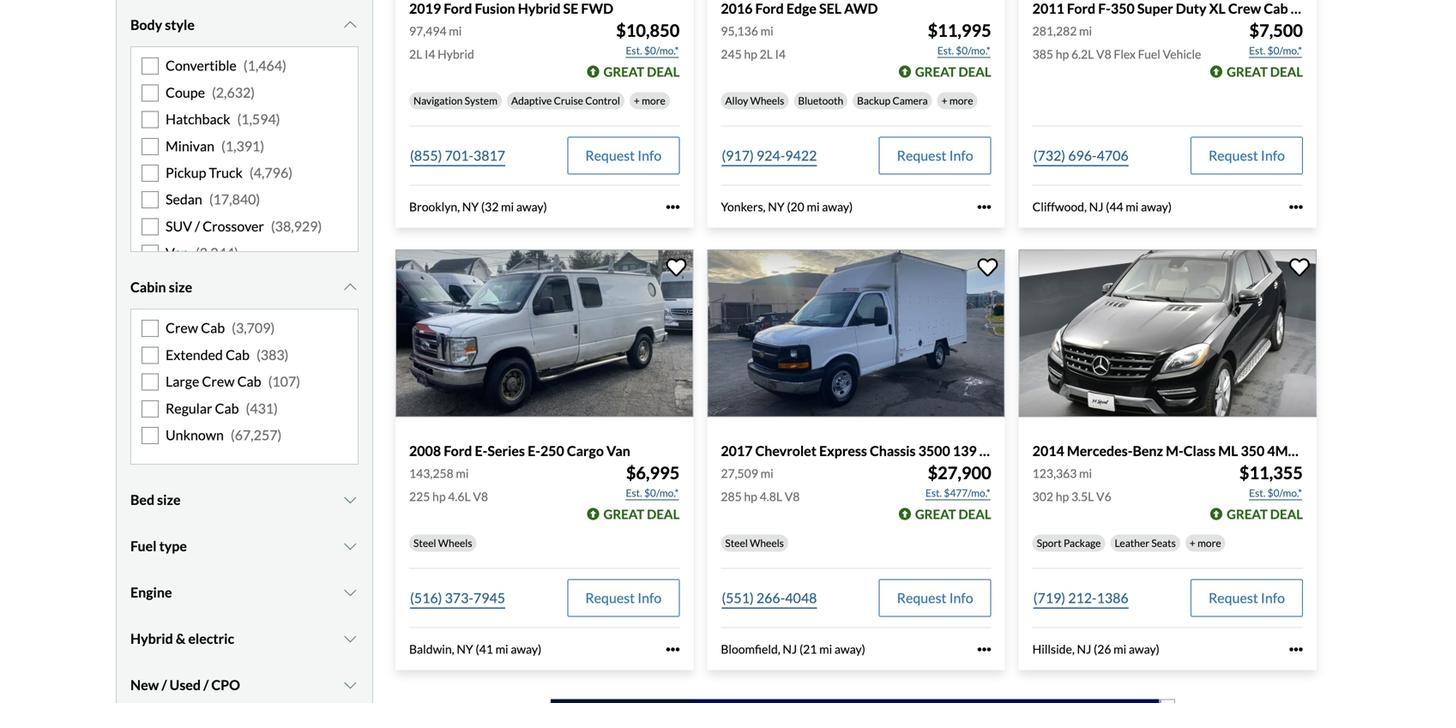 Task type: locate. For each thing, give the bounding box(es) containing it.
chevrolet
[[755, 443, 817, 459]]

est. $0/mo.* button for $10,850
[[625, 42, 680, 59]]

size right 'cabin'
[[169, 279, 192, 296]]

great for $6,995
[[603, 507, 644, 522]]

1 ellipsis h image from the top
[[978, 200, 991, 214]]

est. inside $6,995 est. $0/mo.*
[[626, 487, 642, 499]]

$0/mo.* inside $7,500 est. $0/mo.*
[[1267, 44, 1302, 57]]

0 vertical spatial hybrid
[[438, 47, 474, 61]]

white 2017 chevrolet express chassis 3500 139 cutaway rwd van rear-wheel drive automatic image
[[707, 250, 1005, 417]]

1 horizontal spatial + more
[[942, 94, 973, 107]]

$0/mo.* for $7,500
[[1267, 44, 1302, 57]]

est. $0/mo.* button for $11,355
[[1248, 485, 1303, 502]]

mi right 97,494
[[449, 24, 462, 38]]

est. for $7,500
[[1249, 44, 1265, 57]]

van down suv
[[166, 245, 189, 261]]

request for $6,995
[[585, 590, 635, 607]]

2 horizontal spatial more
[[1198, 537, 1221, 550]]

fuel inside 281,282 mi 385 hp 6.2l v8 flex fuel vehicle
[[1138, 47, 1160, 61]]

hp right 245
[[744, 47, 757, 61]]

0 horizontal spatial van
[[166, 245, 189, 261]]

0 vertical spatial crew
[[166, 320, 198, 336]]

$11,355
[[1239, 463, 1303, 484]]

139
[[953, 443, 977, 459]]

$0/mo.* inside $11,995 est. $0/mo.*
[[956, 44, 990, 57]]

mi inside 27,509 mi 285 hp 4.8l v8
[[761, 466, 773, 481]]

crossover
[[203, 218, 264, 234]]

chevron down image for cabin size
[[342, 281, 359, 294]]

v8 inside 281,282 mi 385 hp 6.2l v8 flex fuel vehicle
[[1096, 47, 1111, 61]]

deal down $11,355 est. $0/mo.*
[[1270, 507, 1303, 522]]

wheels down 4.8l on the right
[[750, 537, 784, 550]]

baldwin, ny (41 mi away)
[[409, 642, 542, 657]]

1 steel from the left
[[413, 537, 436, 550]]

mi up 4.8l on the right
[[761, 466, 773, 481]]

1 vertical spatial fuel
[[130, 538, 157, 555]]

advertisement region
[[551, 699, 1175, 703]]

1 vertical spatial crew
[[202, 373, 235, 390]]

$0/mo.* down $11,995
[[956, 44, 990, 57]]

1 vertical spatial hybrid
[[130, 631, 173, 647]]

great for $7,500
[[1227, 64, 1268, 79]]

request for $27,900
[[897, 590, 947, 607]]

cab up large crew cab (107)
[[226, 346, 250, 363]]

engine
[[130, 584, 172, 601]]

great down $6,995 est. $0/mo.*
[[603, 507, 644, 522]]

1 2l from the left
[[409, 47, 422, 61]]

great deal for $7,500
[[1227, 64, 1303, 79]]

est. inside $11,995 est. $0/mo.*
[[937, 44, 954, 57]]

deal for $7,500
[[1270, 64, 1303, 79]]

hp inside 123,363 mi 302 hp 3.5l v6
[[1056, 490, 1069, 504]]

hp right 302
[[1056, 490, 1069, 504]]

e- right ford
[[475, 443, 488, 459]]

away) right (32
[[516, 199, 547, 214]]

ellipsis h image
[[666, 200, 680, 214], [1289, 200, 1303, 214], [666, 643, 680, 657], [1289, 643, 1303, 657]]

$0/mo.* inside $6,995 est. $0/mo.*
[[644, 487, 679, 499]]

great down $7,500 est. $0/mo.*
[[1227, 64, 1268, 79]]

mi up 6.2l
[[1079, 24, 1092, 38]]

350
[[1241, 443, 1265, 459]]

more right camera
[[949, 94, 973, 107]]

chevron down image inside engine "dropdown button"
[[342, 586, 359, 600]]

$0/mo.* for $10,850
[[644, 44, 679, 57]]

(732) 696-4706 button
[[1032, 137, 1129, 175]]

more
[[642, 94, 665, 107], [949, 94, 973, 107], [1198, 537, 1221, 550]]

hp for $11,355
[[1056, 490, 1069, 504]]

0 horizontal spatial fuel
[[130, 538, 157, 555]]

/ left cpo
[[203, 677, 209, 694]]

baldwin,
[[409, 642, 454, 657]]

1 steel wheels from the left
[[413, 537, 472, 550]]

great down $11,355 est. $0/mo.*
[[1227, 507, 1268, 522]]

more for $11,355
[[1198, 537, 1221, 550]]

regular cab (431)
[[166, 400, 278, 417]]

cab for crew cab
[[201, 320, 225, 336]]

request info for $6,995
[[585, 590, 662, 607]]

great
[[603, 64, 644, 79], [915, 64, 956, 79], [1227, 64, 1268, 79], [603, 507, 644, 522], [915, 507, 956, 522], [1227, 507, 1268, 522]]

backup
[[857, 94, 891, 107]]

steel
[[413, 537, 436, 550], [725, 537, 748, 550]]

great deal down $6,995 est. $0/mo.*
[[603, 507, 680, 522]]

away) for $27,900
[[834, 642, 865, 657]]

+ more for $10,850
[[634, 94, 665, 107]]

convertible (1,464)
[[166, 57, 286, 74]]

i4 inside 97,494 mi 2l i4 hybrid
[[425, 47, 435, 61]]

1 horizontal spatial v8
[[785, 490, 800, 504]]

request for $10,850
[[585, 147, 635, 164]]

great deal for $6,995
[[603, 507, 680, 522]]

new / used / cpo button
[[130, 664, 359, 703]]

wheels for $11,995
[[750, 94, 784, 107]]

0 vertical spatial fuel
[[1138, 47, 1160, 61]]

/ for suv
[[195, 218, 200, 234]]

281,282 mi 385 hp 6.2l v8 flex fuel vehicle
[[1032, 24, 1201, 61]]

v8 inside "143,258 mi 225 hp 4.6l v8"
[[473, 490, 488, 504]]

size for bed size
[[157, 492, 181, 508]]

extended cab (383)
[[166, 346, 289, 363]]

great deal down $11,355 est. $0/mo.*
[[1227, 507, 1303, 522]]

6 chevron down image from the top
[[342, 679, 359, 692]]

est. down $7,500
[[1249, 44, 1265, 57]]

e- right series
[[528, 443, 540, 459]]

2 2l from the left
[[760, 47, 773, 61]]

0 horizontal spatial steel
[[413, 537, 436, 550]]

ny left (41
[[457, 642, 473, 657]]

great up camera
[[915, 64, 956, 79]]

away) right (26
[[1129, 642, 1160, 657]]

hp inside 27,509 mi 285 hp 4.8l v8
[[744, 490, 757, 504]]

body style button
[[130, 4, 359, 46]]

1 horizontal spatial i4
[[775, 47, 786, 61]]

+ right control
[[634, 94, 640, 107]]

143,258 mi 225 hp 4.6l v8
[[409, 466, 488, 504]]

1 vertical spatial ellipsis h image
[[978, 643, 991, 657]]

chevron down image inside new / used / cpo dropdown button
[[342, 679, 359, 692]]

sport package
[[1037, 537, 1101, 550]]

steel wheels down 4.8l on the right
[[725, 537, 784, 550]]

2l
[[409, 47, 422, 61], [760, 47, 773, 61]]

wheels right alloy
[[750, 94, 784, 107]]

est. for $27,900
[[925, 487, 942, 499]]

0 horizontal spatial +
[[634, 94, 640, 107]]

1 vertical spatial size
[[157, 492, 181, 508]]

v8
[[1096, 47, 1111, 61], [473, 490, 488, 504], [785, 490, 800, 504]]

/ right new
[[162, 677, 167, 694]]

fuel left type
[[130, 538, 157, 555]]

great deal for $11,995
[[915, 64, 991, 79]]

cliffwood, nj (44 mi away)
[[1032, 199, 1172, 214]]

great up control
[[603, 64, 644, 79]]

ny left (20
[[768, 199, 785, 214]]

1 chevron down image from the top
[[342, 281, 359, 294]]

$0/mo.* down $11,355
[[1267, 487, 1302, 499]]

95,136 mi 245 hp 2l i4
[[721, 24, 786, 61]]

request info button for $7,500
[[1191, 137, 1303, 175]]

ellipsis h image for $6,995
[[666, 643, 680, 657]]

steel down "285" in the right of the page
[[725, 537, 748, 550]]

4 chevron down image from the top
[[342, 586, 359, 600]]

696-
[[1068, 147, 1097, 164]]

crew up regular cab (431) at the bottom left
[[202, 373, 235, 390]]

(516) 373-7945
[[410, 590, 505, 607]]

unknown
[[166, 427, 224, 443]]

1 horizontal spatial 2l
[[760, 47, 773, 61]]

ellipsis h image for $7,500
[[1289, 200, 1303, 214]]

1 horizontal spatial steel
[[725, 537, 748, 550]]

(2,632)
[[212, 84, 255, 101]]

est. $0/mo.* button
[[625, 42, 680, 59], [936, 42, 991, 59], [1248, 42, 1303, 59], [625, 485, 680, 502], [1248, 485, 1303, 502]]

est. $0/mo.* button down the $10,850
[[625, 42, 680, 59]]

2 horizontal spatial + more
[[1190, 537, 1221, 550]]

est. inside $7,500 est. $0/mo.*
[[1249, 44, 1265, 57]]

143,258
[[409, 466, 453, 481]]

v8 right 4.8l on the right
[[785, 490, 800, 504]]

request info for $10,850
[[585, 147, 662, 164]]

ellipsis h image
[[978, 200, 991, 214], [978, 643, 991, 657]]

$0/mo.* down $7,500
[[1267, 44, 1302, 57]]

chevron down image
[[342, 281, 359, 294], [342, 493, 359, 507], [342, 540, 359, 553], [342, 586, 359, 600], [342, 632, 359, 646], [342, 679, 359, 692]]

bed size
[[130, 492, 181, 508]]

&
[[176, 631, 185, 647]]

system
[[465, 94, 497, 107]]

302
[[1032, 490, 1053, 504]]

est. inside "$10,850 est. $0/mo.*"
[[626, 44, 642, 57]]

$0/mo.* for $6,995
[[644, 487, 679, 499]]

2 steel wheels from the left
[[725, 537, 784, 550]]

sedan (17,840)
[[166, 191, 260, 208]]

cab up extended cab (383)
[[201, 320, 225, 336]]

steel wheels down 4.6l at the left bottom of page
[[413, 537, 472, 550]]

package
[[1064, 537, 1101, 550]]

est. down $6,995 on the bottom left
[[626, 487, 642, 499]]

1 i4 from the left
[[425, 47, 435, 61]]

ellipsis h image for $11,995
[[978, 200, 991, 214]]

cabin size
[[130, 279, 192, 296]]

0 horizontal spatial hybrid
[[130, 631, 173, 647]]

+ right camera
[[942, 94, 947, 107]]

est. down the $10,850
[[626, 44, 642, 57]]

away) right (41
[[511, 642, 542, 657]]

yonkers,
[[721, 199, 766, 214]]

pickup truck (4,796)
[[166, 164, 293, 181]]

extended
[[166, 346, 223, 363]]

hp inside "143,258 mi 225 hp 4.6l v8"
[[432, 490, 446, 504]]

$10,850 est. $0/mo.*
[[616, 20, 680, 57]]

hp right "285" in the right of the page
[[744, 490, 757, 504]]

+ right seats
[[1190, 537, 1196, 550]]

request info button for $27,900
[[879, 580, 991, 617]]

i4 right 245
[[775, 47, 786, 61]]

hybrid left '&'
[[130, 631, 173, 647]]

nj for $7,500
[[1089, 199, 1103, 214]]

cab up unknown (67,257)
[[215, 400, 239, 417]]

nj left (44
[[1089, 199, 1103, 214]]

(41
[[476, 642, 493, 657]]

$477/mo.*
[[944, 487, 990, 499]]

great for $27,900
[[915, 507, 956, 522]]

est. $0/mo.* button for $6,995
[[625, 485, 680, 502]]

2 e- from the left
[[528, 443, 540, 459]]

great deal down "$10,850 est. $0/mo.*"
[[603, 64, 680, 79]]

hp inside 95,136 mi 245 hp 2l i4
[[744, 47, 757, 61]]

0 vertical spatial size
[[169, 279, 192, 296]]

+ for $10,850
[[634, 94, 640, 107]]

est. down $27,900
[[925, 487, 942, 499]]

ny for $6,995
[[457, 642, 473, 657]]

cab
[[201, 320, 225, 336], [226, 346, 250, 363], [237, 373, 261, 390], [215, 400, 239, 417]]

4.8l
[[760, 490, 782, 504]]

est. down $11,995
[[937, 44, 954, 57]]

ny
[[462, 199, 479, 214], [768, 199, 785, 214], [457, 642, 473, 657]]

chevron down image for engine
[[342, 586, 359, 600]]

benz
[[1133, 443, 1163, 459]]

hybrid down 97,494
[[438, 47, 474, 61]]

v8 inside 27,509 mi 285 hp 4.8l v8
[[785, 490, 800, 504]]

$0/mo.* inside "$10,850 est. $0/mo.*"
[[644, 44, 679, 57]]

1 horizontal spatial steel wheels
[[725, 537, 784, 550]]

est. for $10,850
[[626, 44, 642, 57]]

est. $0/mo.* button for $7,500
[[1248, 42, 1303, 59]]

away) for $6,995
[[511, 642, 542, 657]]

245
[[721, 47, 742, 61]]

wheels down 4.6l at the left bottom of page
[[438, 537, 472, 550]]

mi inside 95,136 mi 245 hp 2l i4
[[761, 24, 773, 38]]

2 horizontal spatial +
[[1190, 537, 1196, 550]]

nj left (26
[[1077, 642, 1091, 657]]

mi
[[449, 24, 462, 38], [761, 24, 773, 38], [1079, 24, 1092, 38], [501, 199, 514, 214], [807, 199, 820, 214], [1126, 199, 1139, 214], [456, 466, 469, 481], [761, 466, 773, 481], [1079, 466, 1092, 481], [495, 642, 508, 657], [819, 642, 832, 657], [1114, 642, 1126, 657]]

281,282
[[1032, 24, 1077, 38]]

away) right (44
[[1141, 199, 1172, 214]]

hp for $27,900
[[744, 490, 757, 504]]

hp inside 281,282 mi 385 hp 6.2l v8 flex fuel vehicle
[[1056, 47, 1069, 61]]

1 horizontal spatial hybrid
[[438, 47, 474, 61]]

size inside cabin size dropdown button
[[169, 279, 192, 296]]

est. inside $11,355 est. $0/mo.*
[[1249, 487, 1265, 499]]

1 horizontal spatial e-
[[528, 443, 540, 459]]

2l right 245
[[760, 47, 773, 61]]

great deal down $7,500 est. $0/mo.*
[[1227, 64, 1303, 79]]

steel down 225
[[413, 537, 436, 550]]

+
[[634, 94, 640, 107], [942, 94, 947, 107], [1190, 537, 1196, 550]]

chevron down image inside bed size dropdown button
[[342, 493, 359, 507]]

1 horizontal spatial /
[[195, 218, 200, 234]]

hp right 225
[[432, 490, 446, 504]]

size
[[169, 279, 192, 296], [157, 492, 181, 508]]

away) for $10,850
[[516, 199, 547, 214]]

0 horizontal spatial e-
[[475, 443, 488, 459]]

/ for new
[[162, 677, 167, 694]]

0 vertical spatial ellipsis h image
[[978, 200, 991, 214]]

1 horizontal spatial fuel
[[1138, 47, 1160, 61]]

deal down $6,995 est. $0/mo.*
[[647, 507, 680, 522]]

chevron down image inside the hybrid & electric dropdown button
[[342, 632, 359, 646]]

mi right (26
[[1114, 642, 1126, 657]]

$0/mo.* down the $10,850
[[644, 44, 679, 57]]

van right cargo
[[606, 443, 630, 459]]

more right control
[[642, 94, 665, 107]]

hp right 385
[[1056, 47, 1069, 61]]

fuel right the flex
[[1138, 47, 1160, 61]]

mi up 3.5l
[[1079, 466, 1092, 481]]

request for $7,500
[[1209, 147, 1258, 164]]

2l down 97,494
[[409, 47, 422, 61]]

great deal for $11,355
[[1227, 507, 1303, 522]]

cab up the (431)
[[237, 373, 261, 390]]

suv / crossover (38,929)
[[166, 218, 322, 234]]

est. $0/mo.* button down $11,995
[[936, 42, 991, 59]]

i4
[[425, 47, 435, 61], [775, 47, 786, 61]]

wheels
[[750, 94, 784, 107], [438, 537, 472, 550], [750, 537, 784, 550]]

nj for $27,900
[[783, 642, 797, 657]]

3 chevron down image from the top
[[342, 540, 359, 553]]

2 horizontal spatial v8
[[1096, 47, 1111, 61]]

est. $0/mo.* button down $6,995 on the bottom left
[[625, 485, 680, 502]]

coupe (2,632)
[[166, 84, 255, 101]]

white 2008 ford e-series e-250 cargo van van rear-wheel drive 4-speed automatic image
[[395, 250, 693, 417]]

+ more right control
[[634, 94, 665, 107]]

0 horizontal spatial i4
[[425, 47, 435, 61]]

2 steel from the left
[[725, 537, 748, 550]]

95,136
[[721, 24, 758, 38]]

/ right suv
[[195, 218, 200, 234]]

chevron down image inside fuel type dropdown button
[[342, 540, 359, 553]]

navigation system
[[413, 94, 497, 107]]

body
[[130, 16, 162, 33]]

crew up extended
[[166, 320, 198, 336]]

+ more
[[634, 94, 665, 107], [942, 94, 973, 107], [1190, 537, 1221, 550]]

0 horizontal spatial steel wheels
[[413, 537, 472, 550]]

1 horizontal spatial van
[[606, 443, 630, 459]]

steel for $6,995
[[413, 537, 436, 550]]

deal down $7,500 est. $0/mo.*
[[1270, 64, 1303, 79]]

new
[[130, 677, 159, 694]]

nj left (21 at the right of page
[[783, 642, 797, 657]]

est. inside $27,900 est. $477/mo.*
[[925, 487, 942, 499]]

size right bed
[[157, 492, 181, 508]]

mi right (21 at the right of page
[[819, 642, 832, 657]]

27,509 mi 285 hp 4.8l v8
[[721, 466, 800, 504]]

mi down ford
[[456, 466, 469, 481]]

deal for $6,995
[[647, 507, 680, 522]]

0 horizontal spatial v8
[[473, 490, 488, 504]]

great for $11,995
[[915, 64, 956, 79]]

+ more right seats
[[1190, 537, 1221, 550]]

2 i4 from the left
[[775, 47, 786, 61]]

chevron down image inside cabin size dropdown button
[[342, 281, 359, 294]]

(516)
[[410, 590, 442, 607]]

great deal down $11,995 est. $0/mo.*
[[915, 64, 991, 79]]

chevron down image
[[342, 18, 359, 32]]

coupe
[[166, 84, 205, 101]]

size inside bed size dropdown button
[[157, 492, 181, 508]]

deal down $11,995 est. $0/mo.*
[[959, 64, 991, 79]]

est. for $11,355
[[1249, 487, 1265, 499]]

0 horizontal spatial 2l
[[409, 47, 422, 61]]

(732) 696-4706
[[1033, 147, 1129, 164]]

225
[[409, 490, 430, 504]]

+ more for $11,355
[[1190, 537, 1221, 550]]

hybrid & electric button
[[130, 618, 359, 661]]

+ more right camera
[[942, 94, 973, 107]]

$0/mo.* down $6,995 on the bottom left
[[644, 487, 679, 499]]

0 horizontal spatial /
[[162, 677, 167, 694]]

$11,995 est. $0/mo.*
[[928, 20, 991, 57]]

2 horizontal spatial /
[[203, 677, 209, 694]]

more right seats
[[1198, 537, 1221, 550]]

2 ellipsis h image from the top
[[978, 643, 991, 657]]

est. down $11,355
[[1249, 487, 1265, 499]]

cab for extended cab
[[226, 346, 250, 363]]

deal down $477/mo.*
[[959, 507, 991, 522]]

5 chevron down image from the top
[[342, 632, 359, 646]]

deal down "$10,850 est. $0/mo.*"
[[647, 64, 680, 79]]

$0/mo.* for $11,355
[[1267, 487, 1302, 499]]

0 horizontal spatial + more
[[634, 94, 665, 107]]

info
[[638, 147, 662, 164], [949, 147, 973, 164], [1261, 147, 1285, 164], [638, 590, 662, 607], [949, 590, 973, 607], [1261, 590, 1285, 607]]

chevron down image for bed size
[[342, 493, 359, 507]]

(431)
[[246, 400, 278, 417]]

away) for $11,995
[[822, 199, 853, 214]]

away) right (20
[[822, 199, 853, 214]]

away) for $11,355
[[1129, 642, 1160, 657]]

est. $0/mo.* button down $11,355
[[1248, 485, 1303, 502]]

great down est. $477/mo.* button
[[915, 507, 956, 522]]

1 vertical spatial van
[[606, 443, 630, 459]]

$7,500
[[1249, 20, 1303, 41]]

away) right (21 at the right of page
[[834, 642, 865, 657]]

mi right (32
[[501, 199, 514, 214]]

request info button for $6,995
[[567, 580, 680, 617]]

2 chevron down image from the top
[[342, 493, 359, 507]]

great deal down est. $477/mo.* button
[[915, 507, 991, 522]]

deal
[[647, 64, 680, 79], [959, 64, 991, 79], [1270, 64, 1303, 79], [647, 507, 680, 522], [959, 507, 991, 522], [1270, 507, 1303, 522]]

0 horizontal spatial more
[[642, 94, 665, 107]]

hybrid & electric
[[130, 631, 234, 647]]

info for $10,850
[[638, 147, 662, 164]]

(551) 266-4048
[[722, 590, 817, 607]]

ellipsis h image for $27,900
[[978, 643, 991, 657]]

1 e- from the left
[[475, 443, 488, 459]]

$0/mo.* inside $11,355 est. $0/mo.*
[[1267, 487, 1302, 499]]

i4 down 97,494
[[425, 47, 435, 61]]

ellipsis h image left cliffwood,
[[978, 200, 991, 214]]



Task type: vqa. For each thing, say whether or not it's contained in the screenshot.


Task type: describe. For each thing, give the bounding box(es) containing it.
deal for $11,995
[[959, 64, 991, 79]]

bloomfield,
[[721, 642, 780, 657]]

4706
[[1097, 147, 1129, 164]]

cabin size button
[[130, 266, 359, 309]]

$10,850
[[616, 20, 680, 41]]

2008 ford e-series e-250 cargo van
[[409, 443, 630, 459]]

(516) 373-7945 button
[[409, 580, 506, 617]]

$27,900
[[928, 463, 991, 484]]

mi right (41
[[495, 642, 508, 657]]

deal for $11,355
[[1270, 507, 1303, 522]]

more for $10,850
[[642, 94, 665, 107]]

(917) 924-9422
[[722, 147, 817, 164]]

away) for $7,500
[[1141, 199, 1172, 214]]

chevron down image for new / used / cpo
[[342, 679, 359, 692]]

(3,709)
[[232, 320, 275, 336]]

mi right (44
[[1126, 199, 1139, 214]]

cargo
[[567, 443, 604, 459]]

(67,257)
[[231, 427, 282, 443]]

chevron down image for hybrid & electric
[[342, 632, 359, 646]]

(107)
[[268, 373, 300, 390]]

v8 for $7,500
[[1096, 47, 1111, 61]]

est. $0/mo.* button for $11,995
[[936, 42, 991, 59]]

$0/mo.* for $11,995
[[956, 44, 990, 57]]

4matic
[[1267, 443, 1318, 459]]

regular
[[166, 400, 212, 417]]

alloy
[[725, 94, 748, 107]]

nj for $11,355
[[1077, 642, 1091, 657]]

request for $11,355
[[1209, 590, 1258, 607]]

great deal for $27,900
[[915, 507, 991, 522]]

deal for $27,900
[[959, 507, 991, 522]]

2008
[[409, 443, 441, 459]]

request info button for $10,850
[[567, 137, 680, 175]]

0 vertical spatial van
[[166, 245, 189, 261]]

$6,995 est. $0/mo.*
[[626, 463, 680, 499]]

new / used / cpo
[[130, 677, 240, 694]]

701-
[[445, 147, 473, 164]]

sedan
[[166, 191, 202, 208]]

suv
[[166, 218, 192, 234]]

cabin
[[130, 279, 166, 296]]

info for $6,995
[[638, 590, 662, 607]]

steel for $27,900
[[725, 537, 748, 550]]

v6
[[1096, 490, 1111, 504]]

info for $27,900
[[949, 590, 973, 607]]

mercedes-
[[1067, 443, 1133, 459]]

(732)
[[1033, 147, 1065, 164]]

212-
[[1068, 590, 1097, 607]]

control
[[585, 94, 620, 107]]

info for $11,995
[[949, 147, 973, 164]]

request for $11,995
[[897, 147, 947, 164]]

request info button for $11,995
[[879, 137, 991, 175]]

+ for $11,355
[[1190, 537, 1196, 550]]

mi right (20
[[807, 199, 820, 214]]

request info button for $11,355
[[1191, 580, 1303, 617]]

minivan (1,391)
[[166, 137, 264, 154]]

large
[[166, 373, 199, 390]]

2017
[[721, 443, 753, 459]]

3817
[[473, 147, 505, 164]]

(551) 266-4048 button
[[721, 580, 818, 617]]

0 horizontal spatial crew
[[166, 320, 198, 336]]

97,494 mi 2l i4 hybrid
[[409, 24, 474, 61]]

924-
[[756, 147, 785, 164]]

large crew cab (107)
[[166, 373, 300, 390]]

cpo
[[211, 677, 240, 694]]

style
[[165, 16, 195, 33]]

(32
[[481, 199, 499, 214]]

chevron down image for fuel type
[[342, 540, 359, 553]]

request info for $27,900
[[897, 590, 973, 607]]

request info for $11,355
[[1209, 590, 1285, 607]]

adaptive
[[511, 94, 552, 107]]

backup camera
[[857, 94, 928, 107]]

v8 for $27,900
[[785, 490, 800, 504]]

hatchback
[[166, 111, 230, 127]]

great deal for $10,850
[[603, 64, 680, 79]]

fuel inside dropdown button
[[130, 538, 157, 555]]

body style
[[130, 16, 195, 33]]

hybrid inside 97,494 mi 2l i4 hybrid
[[438, 47, 474, 61]]

brooklyn, ny (32 mi away)
[[409, 199, 547, 214]]

$6,995
[[626, 463, 680, 484]]

$11,355 est. $0/mo.*
[[1239, 463, 1303, 499]]

v8 for $6,995
[[473, 490, 488, 504]]

wheels for $27,900
[[750, 537, 784, 550]]

i4 inside 95,136 mi 245 hp 2l i4
[[775, 47, 786, 61]]

hp for $7,500
[[1056, 47, 1069, 61]]

wheels for $6,995
[[438, 537, 472, 550]]

leather seats
[[1115, 537, 1176, 550]]

express
[[819, 443, 867, 459]]

great for $10,850
[[603, 64, 644, 79]]

1 horizontal spatial crew
[[202, 373, 235, 390]]

(4,796)
[[250, 164, 293, 181]]

373-
[[445, 590, 473, 607]]

pickup
[[166, 164, 206, 181]]

rwd
[[1036, 443, 1070, 459]]

(855) 701-3817 button
[[409, 137, 506, 175]]

(2,244)
[[196, 245, 239, 261]]

bluetooth
[[798, 94, 843, 107]]

mi inside 97,494 mi 2l i4 hybrid
[[449, 24, 462, 38]]

250
[[540, 443, 564, 459]]

mi inside 123,363 mi 302 hp 3.5l v6
[[1079, 466, 1092, 481]]

mi inside "143,258 mi 225 hp 4.6l v8"
[[456, 466, 469, 481]]

info for $7,500
[[1261, 147, 1285, 164]]

deal for $10,850
[[647, 64, 680, 79]]

ellipsis h image for $10,850
[[666, 200, 680, 214]]

ny for $10,850
[[462, 199, 479, 214]]

hybrid inside dropdown button
[[130, 631, 173, 647]]

steel wheels for $6,995
[[413, 537, 472, 550]]

ny for $11,995
[[768, 199, 785, 214]]

yonkers, ny (20 mi away)
[[721, 199, 853, 214]]

info for $11,355
[[1261, 590, 1285, 607]]

1 horizontal spatial +
[[942, 94, 947, 107]]

est. for $6,995
[[626, 487, 642, 499]]

(855) 701-3817
[[410, 147, 505, 164]]

leather
[[1115, 537, 1149, 550]]

(1,594)
[[237, 111, 280, 127]]

(44
[[1106, 199, 1123, 214]]

est. $477/mo.* button
[[925, 485, 991, 502]]

black 2014 mercedes-benz m-class ml 350 4matic suv / crossover all-wheel drive automatic image
[[1019, 250, 1317, 417]]

(917) 924-9422 button
[[721, 137, 818, 175]]

chassis
[[870, 443, 916, 459]]

alloy wheels
[[725, 94, 784, 107]]

series
[[488, 443, 525, 459]]

266-
[[756, 590, 785, 607]]

123,363 mi 302 hp 3.5l v6
[[1032, 466, 1111, 504]]

m-
[[1166, 443, 1184, 459]]

mi inside 281,282 mi 385 hp 6.2l v8 flex fuel vehicle
[[1079, 24, 1092, 38]]

vehicle
[[1163, 47, 1201, 61]]

steel wheels for $27,900
[[725, 537, 784, 550]]

hp for $11,995
[[744, 47, 757, 61]]

2l inside 97,494 mi 2l i4 hybrid
[[409, 47, 422, 61]]

2l inside 95,136 mi 245 hp 2l i4
[[760, 47, 773, 61]]

cab for regular cab
[[215, 400, 239, 417]]

size for cabin size
[[169, 279, 192, 296]]

123,363
[[1032, 466, 1077, 481]]

est. for $11,995
[[937, 44, 954, 57]]

great for $11,355
[[1227, 507, 1268, 522]]

hp for $6,995
[[432, 490, 446, 504]]

bed size button
[[130, 479, 359, 522]]

adaptive cruise control
[[511, 94, 620, 107]]

97,494
[[409, 24, 447, 38]]

ellipsis h image for $11,355
[[1289, 643, 1303, 657]]

hillside, nj (26 mi away)
[[1032, 642, 1160, 657]]

request info for $7,500
[[1209, 147, 1285, 164]]

385
[[1032, 47, 1053, 61]]

ford
[[444, 443, 472, 459]]

cruise
[[554, 94, 583, 107]]

request info for $11,995
[[897, 147, 973, 164]]

flex
[[1114, 47, 1136, 61]]

1 horizontal spatial more
[[949, 94, 973, 107]]



